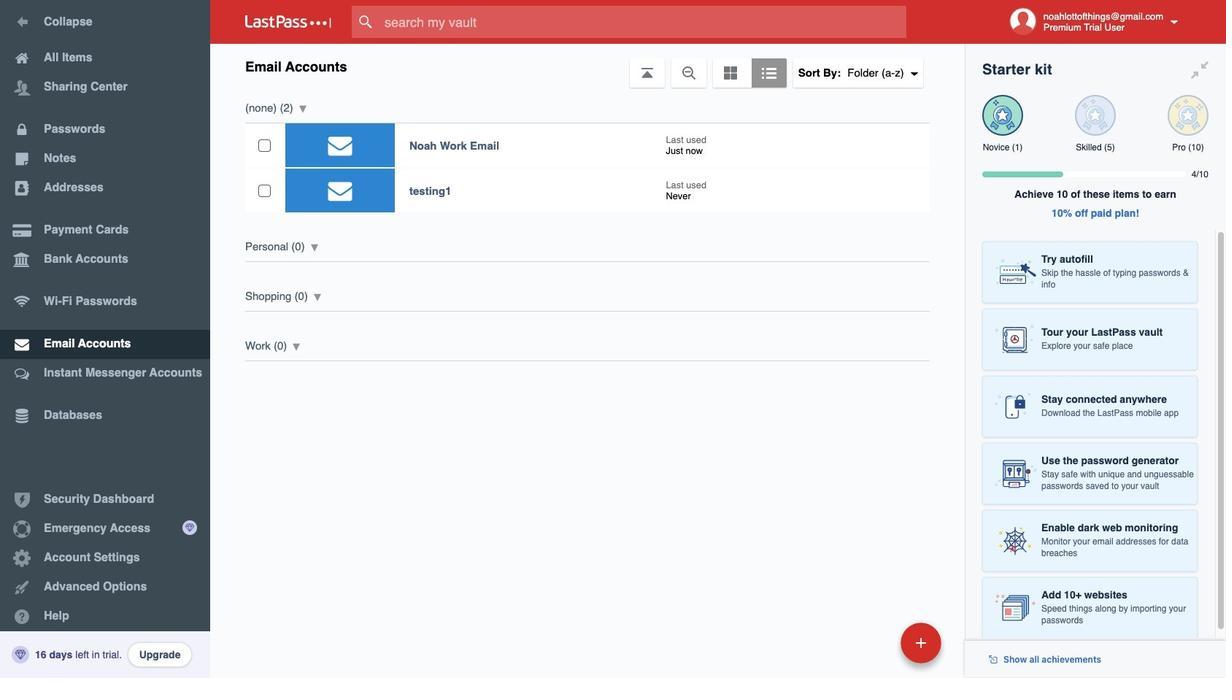 Task type: locate. For each thing, give the bounding box(es) containing it.
main navigation navigation
[[0, 0, 210, 678]]

lastpass image
[[245, 15, 331, 28]]

new item element
[[800, 622, 947, 663]]

new item navigation
[[800, 618, 950, 678]]

search my vault text field
[[352, 6, 935, 38]]



Task type: describe. For each thing, give the bounding box(es) containing it.
Search search field
[[352, 6, 935, 38]]

vault options navigation
[[210, 44, 965, 88]]



